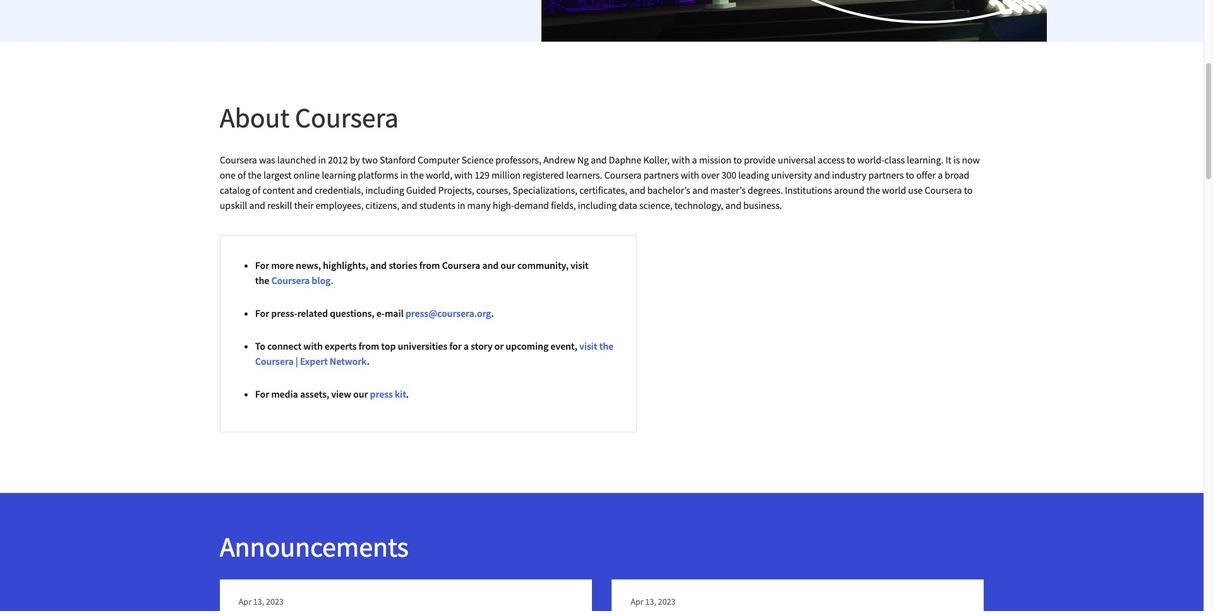 Task type: vqa. For each thing, say whether or not it's contained in the screenshot.
We
no



Task type: describe. For each thing, give the bounding box(es) containing it.
0 vertical spatial a
[[692, 154, 697, 166]]

about
[[220, 101, 290, 135]]

. for press kit
[[406, 388, 409, 401]]

business.
[[743, 199, 782, 212]]

employees,
[[316, 199, 363, 212]]

high-
[[493, 199, 514, 212]]

offer
[[916, 169, 936, 181]]

our inside the for more news, highlights, and stories from coursera and our community, visit the
[[501, 259, 515, 272]]

upcoming
[[506, 340, 549, 353]]

with left "over"
[[681, 169, 699, 181]]

1 2023 from the left
[[266, 596, 284, 608]]

largest
[[263, 169, 292, 181]]

broad
[[945, 169, 969, 181]]

institutions
[[785, 184, 832, 197]]

for media assets, view our press kit .
[[255, 388, 409, 401]]

registered
[[523, 169, 564, 181]]

million
[[491, 169, 521, 181]]

129
[[475, 169, 490, 181]]

with right koller, in the top right of the page
[[672, 154, 690, 166]]

was
[[259, 154, 275, 166]]

and left community,
[[482, 259, 499, 272]]

their
[[294, 199, 314, 212]]

learning
[[322, 169, 356, 181]]

0 vertical spatial in
[[318, 154, 326, 166]]

online
[[293, 169, 320, 181]]

master's
[[710, 184, 746, 197]]

news,
[[296, 259, 321, 272]]

to connect with experts from top universities for a story or upcoming event,
[[255, 340, 579, 353]]

learning.
[[907, 154, 944, 166]]

mission
[[699, 154, 731, 166]]

professors,
[[496, 154, 541, 166]]

coursera down more
[[271, 274, 310, 287]]

industry
[[832, 169, 867, 181]]

is
[[953, 154, 960, 166]]

press-
[[271, 307, 297, 320]]

ng
[[577, 154, 589, 166]]

technology,
[[675, 199, 723, 212]]

blog.
[[312, 274, 333, 287]]

to down broad
[[964, 184, 973, 197]]

over
[[701, 169, 720, 181]]

2 vertical spatial in
[[457, 199, 465, 212]]

courses,
[[476, 184, 511, 197]]

coursera blog. link
[[271, 274, 333, 287]]

the down was
[[248, 169, 262, 181]]

degrees.
[[748, 184, 783, 197]]

students
[[419, 199, 455, 212]]

many
[[467, 199, 491, 212]]

stanford
[[380, 154, 416, 166]]

press kit link
[[370, 388, 406, 401]]

demand
[[514, 199, 549, 212]]

coursera down broad
[[925, 184, 962, 197]]

coursera inside the for more news, highlights, and stories from coursera and our community, visit the
[[442, 259, 480, 272]]

300
[[722, 169, 736, 181]]

0 horizontal spatial from
[[359, 340, 379, 353]]

0 horizontal spatial .
[[367, 355, 369, 368]]

citizens,
[[365, 199, 399, 212]]

launched
[[277, 154, 316, 166]]

leading
[[738, 169, 769, 181]]

world,
[[426, 169, 452, 181]]

to left the offer
[[906, 169, 914, 181]]

questions,
[[330, 307, 374, 320]]

media
[[271, 388, 298, 401]]

koller,
[[643, 154, 670, 166]]

2 horizontal spatial a
[[938, 169, 943, 181]]

1 apr from the left
[[239, 596, 251, 608]]

and up their
[[297, 184, 313, 197]]

projects,
[[438, 184, 474, 197]]

2 partners from the left
[[869, 169, 904, 181]]

visit the coursera | expert network
[[255, 340, 614, 368]]

for for for more news, highlights, and stories from coursera and our community, visit the
[[255, 259, 269, 272]]

certificates,
[[579, 184, 627, 197]]

upskill
[[220, 199, 247, 212]]

fields,
[[551, 199, 576, 212]]

2 2023 from the left
[[658, 596, 676, 608]]

from inside the for more news, highlights, and stories from coursera and our community, visit the
[[419, 259, 440, 272]]

catalog
[[220, 184, 250, 197]]

specializations,
[[513, 184, 578, 197]]

mail
[[385, 307, 404, 320]]

1 apr 13, 2023 from the left
[[239, 596, 284, 608]]

for
[[449, 340, 462, 353]]

and right the ng
[[591, 154, 607, 166]]

class
[[884, 154, 905, 166]]

story
[[471, 340, 493, 353]]

coursera was launched in 2012 by two stanford computer science professors, andrew ng and daphne koller, with a mission to provide universal access to world-class learning. it is now one of the largest online learning platforms in the world, with 129 million registered learners. coursera partners with over 300 leading university and industry partners to offer a broad catalog of content and credentials, including guided projects, courses, specializations, certificates, and bachelor's and master's degrees. institutions around the world use coursera to upskill and reskill their employees, citizens, and students in many high-demand fields, including data science, technology, and business.
[[220, 154, 980, 212]]

|
[[295, 355, 298, 368]]

coursera down daphne
[[604, 169, 642, 181]]

to up 300
[[733, 154, 742, 166]]

universal
[[778, 154, 816, 166]]

assets,
[[300, 388, 329, 401]]

bachelor's
[[647, 184, 690, 197]]

network
[[330, 355, 367, 368]]

reskill
[[267, 199, 292, 212]]

and left the reskill
[[249, 199, 265, 212]]

experts
[[325, 340, 357, 353]]

platforms
[[358, 169, 398, 181]]

university
[[771, 169, 812, 181]]

and down guided
[[401, 199, 417, 212]]

access
[[818, 154, 845, 166]]



Task type: locate. For each thing, give the bounding box(es) containing it.
connect
[[267, 340, 301, 353]]

daphne
[[609, 154, 641, 166]]

provide
[[744, 154, 776, 166]]

1 horizontal spatial apr 13, 2023
[[631, 596, 676, 608]]

1 horizontal spatial apr
[[631, 596, 644, 608]]

1 horizontal spatial a
[[692, 154, 697, 166]]

about coursera
[[220, 101, 399, 135]]

universities
[[398, 340, 447, 353]]

announcements
[[220, 530, 409, 565]]

1 vertical spatial .
[[367, 355, 369, 368]]

partners up world
[[869, 169, 904, 181]]

and up technology,
[[692, 184, 708, 197]]

in
[[318, 154, 326, 166], [400, 169, 408, 181], [457, 199, 465, 212]]

including
[[365, 184, 404, 197], [578, 199, 617, 212]]

0 vertical spatial of
[[238, 169, 246, 181]]

2 vertical spatial .
[[406, 388, 409, 401]]

3 for from the top
[[255, 388, 269, 401]]

the inside the for more news, highlights, and stories from coursera and our community, visit the
[[255, 274, 269, 287]]

or
[[494, 340, 504, 353]]

press@coursera.org link
[[406, 307, 491, 320]]

the left world
[[866, 184, 880, 197]]

for for for press-related questions, e-mail press@coursera.org .
[[255, 307, 269, 320]]

1 vertical spatial including
[[578, 199, 617, 212]]

for left media
[[255, 388, 269, 401]]

use
[[908, 184, 923, 197]]

2 vertical spatial for
[[255, 388, 269, 401]]

1 13, from the left
[[253, 596, 264, 608]]

event,
[[550, 340, 577, 353]]

our left community,
[[501, 259, 515, 272]]

from left top
[[359, 340, 379, 353]]

andrew
[[543, 154, 575, 166]]

including up citizens,
[[365, 184, 404, 197]]

1 vertical spatial for
[[255, 307, 269, 320]]

learners.
[[566, 169, 602, 181]]

for left press-
[[255, 307, 269, 320]]

and
[[591, 154, 607, 166], [814, 169, 830, 181], [297, 184, 313, 197], [629, 184, 645, 197], [692, 184, 708, 197], [249, 199, 265, 212], [401, 199, 417, 212], [725, 199, 741, 212], [370, 259, 387, 272], [482, 259, 499, 272]]

guided
[[406, 184, 436, 197]]

and down master's
[[725, 199, 741, 212]]

1 vertical spatial in
[[400, 169, 408, 181]]

partners down koller, in the top right of the page
[[644, 169, 679, 181]]

coursera up one
[[220, 154, 257, 166]]

two
[[362, 154, 378, 166]]

for
[[255, 259, 269, 272], [255, 307, 269, 320], [255, 388, 269, 401]]

2 vertical spatial a
[[464, 340, 469, 353]]

1 horizontal spatial 2023
[[658, 596, 676, 608]]

the right event,
[[599, 340, 614, 353]]

now
[[962, 154, 980, 166]]

the up guided
[[410, 169, 424, 181]]

0 horizontal spatial 2023
[[266, 596, 284, 608]]

0 vertical spatial our
[[501, 259, 515, 272]]

2 horizontal spatial in
[[457, 199, 465, 212]]

of
[[238, 169, 246, 181], [252, 184, 260, 197]]

from right stories
[[419, 259, 440, 272]]

2012
[[328, 154, 348, 166]]

coursera inside visit the coursera | expert network
[[255, 355, 294, 368]]

of right catalog
[[252, 184, 260, 197]]

1 partners from the left
[[644, 169, 679, 181]]

kit
[[395, 388, 406, 401]]

1 vertical spatial our
[[353, 388, 368, 401]]

1 vertical spatial of
[[252, 184, 260, 197]]

coursera up 'by'
[[295, 101, 399, 135]]

0 vertical spatial including
[[365, 184, 404, 197]]

2 apr from the left
[[631, 596, 644, 608]]

1 vertical spatial from
[[359, 340, 379, 353]]

.
[[491, 307, 494, 320], [367, 355, 369, 368], [406, 388, 409, 401]]

coursera
[[295, 101, 399, 135], [220, 154, 257, 166], [604, 169, 642, 181], [925, 184, 962, 197], [442, 259, 480, 272], [271, 274, 310, 287], [255, 355, 294, 368]]

apr 13, 2023
[[239, 596, 284, 608], [631, 596, 676, 608]]

1 horizontal spatial 13,
[[645, 596, 656, 608]]

visit
[[571, 259, 589, 272], [579, 340, 597, 353]]

science
[[462, 154, 494, 166]]

e-
[[376, 307, 385, 320]]

by
[[350, 154, 360, 166]]

0 horizontal spatial a
[[464, 340, 469, 353]]

1 horizontal spatial partners
[[869, 169, 904, 181]]

1 horizontal spatial from
[[419, 259, 440, 272]]

the inside visit the coursera | expert network
[[599, 340, 614, 353]]

a right the offer
[[938, 169, 943, 181]]

1 horizontal spatial our
[[501, 259, 515, 272]]

0 horizontal spatial of
[[238, 169, 246, 181]]

in down projects, at the top left of page
[[457, 199, 465, 212]]

a left mission
[[692, 154, 697, 166]]

world-
[[857, 154, 885, 166]]

0 vertical spatial for
[[255, 259, 269, 272]]

for for for media assets, view our press kit .
[[255, 388, 269, 401]]

2 apr 13, 2023 from the left
[[631, 596, 676, 608]]

press@coursera.org
[[406, 307, 491, 320]]

1 horizontal spatial in
[[400, 169, 408, 181]]

for press-related questions, e-mail press@coursera.org .
[[255, 307, 494, 320]]

and up 'data'
[[629, 184, 645, 197]]

science,
[[639, 199, 673, 212]]

it
[[945, 154, 951, 166]]

world
[[882, 184, 906, 197]]

visit inside the for more news, highlights, and stories from coursera and our community, visit the
[[571, 259, 589, 272]]

a right for
[[464, 340, 469, 353]]

partners
[[644, 169, 679, 181], [869, 169, 904, 181]]

apr
[[239, 596, 251, 608], [631, 596, 644, 608]]

content
[[262, 184, 295, 197]]

and down access
[[814, 169, 830, 181]]

2 13, from the left
[[645, 596, 656, 608]]

0 horizontal spatial apr 13, 2023
[[239, 596, 284, 608]]

0 vertical spatial visit
[[571, 259, 589, 272]]

0 horizontal spatial our
[[353, 388, 368, 401]]

for inside the for more news, highlights, and stories from coursera and our community, visit the
[[255, 259, 269, 272]]

computer
[[418, 154, 460, 166]]

for more news, highlights, and stories from coursera and our community, visit the
[[255, 259, 589, 287]]

visit inside visit the coursera | expert network
[[579, 340, 597, 353]]

view
[[331, 388, 351, 401]]

visit right community,
[[571, 259, 589, 272]]

of right one
[[238, 169, 246, 181]]

to
[[255, 340, 265, 353]]

visit right event,
[[579, 340, 597, 353]]

1 vertical spatial a
[[938, 169, 943, 181]]

0 horizontal spatial apr
[[239, 596, 251, 608]]

. for press@coursera.org
[[491, 307, 494, 320]]

press
[[370, 388, 393, 401]]

including down certificates,
[[578, 199, 617, 212]]

with up projects, at the top left of page
[[454, 169, 473, 181]]

in down stanford
[[400, 169, 408, 181]]

data
[[619, 199, 637, 212]]

2023
[[266, 596, 284, 608], [658, 596, 676, 608]]

our right view
[[353, 388, 368, 401]]

a
[[692, 154, 697, 166], [938, 169, 943, 181], [464, 340, 469, 353]]

around
[[834, 184, 864, 197]]

2 for from the top
[[255, 307, 269, 320]]

stories
[[389, 259, 417, 272]]

1 for from the top
[[255, 259, 269, 272]]

with
[[672, 154, 690, 166], [454, 169, 473, 181], [681, 169, 699, 181], [303, 340, 323, 353]]

to
[[733, 154, 742, 166], [847, 154, 855, 166], [906, 169, 914, 181], [964, 184, 973, 197]]

with up expert
[[303, 340, 323, 353]]

1 horizontal spatial .
[[406, 388, 409, 401]]

highlights,
[[323, 259, 368, 272]]

more
[[271, 259, 294, 272]]

coursera up press@coursera.org link
[[442, 259, 480, 272]]

to up industry
[[847, 154, 855, 166]]

coursera blog.
[[271, 274, 333, 287]]

the left coursera blog.
[[255, 274, 269, 287]]

coursera down connect
[[255, 355, 294, 368]]

0 vertical spatial from
[[419, 259, 440, 272]]

2 horizontal spatial .
[[491, 307, 494, 320]]

0 horizontal spatial including
[[365, 184, 404, 197]]

from
[[419, 259, 440, 272], [359, 340, 379, 353]]

1 vertical spatial visit
[[579, 340, 597, 353]]

community,
[[517, 259, 569, 272]]

top
[[381, 340, 396, 353]]

1 horizontal spatial including
[[578, 199, 617, 212]]

0 horizontal spatial partners
[[644, 169, 679, 181]]

one
[[220, 169, 236, 181]]

0 horizontal spatial in
[[318, 154, 326, 166]]

0 horizontal spatial 13,
[[253, 596, 264, 608]]

and left stories
[[370, 259, 387, 272]]

expert
[[300, 355, 328, 368]]

1 horizontal spatial of
[[252, 184, 260, 197]]

0 vertical spatial .
[[491, 307, 494, 320]]

for left more
[[255, 259, 269, 272]]

related
[[297, 307, 328, 320]]

in left 2012
[[318, 154, 326, 166]]



